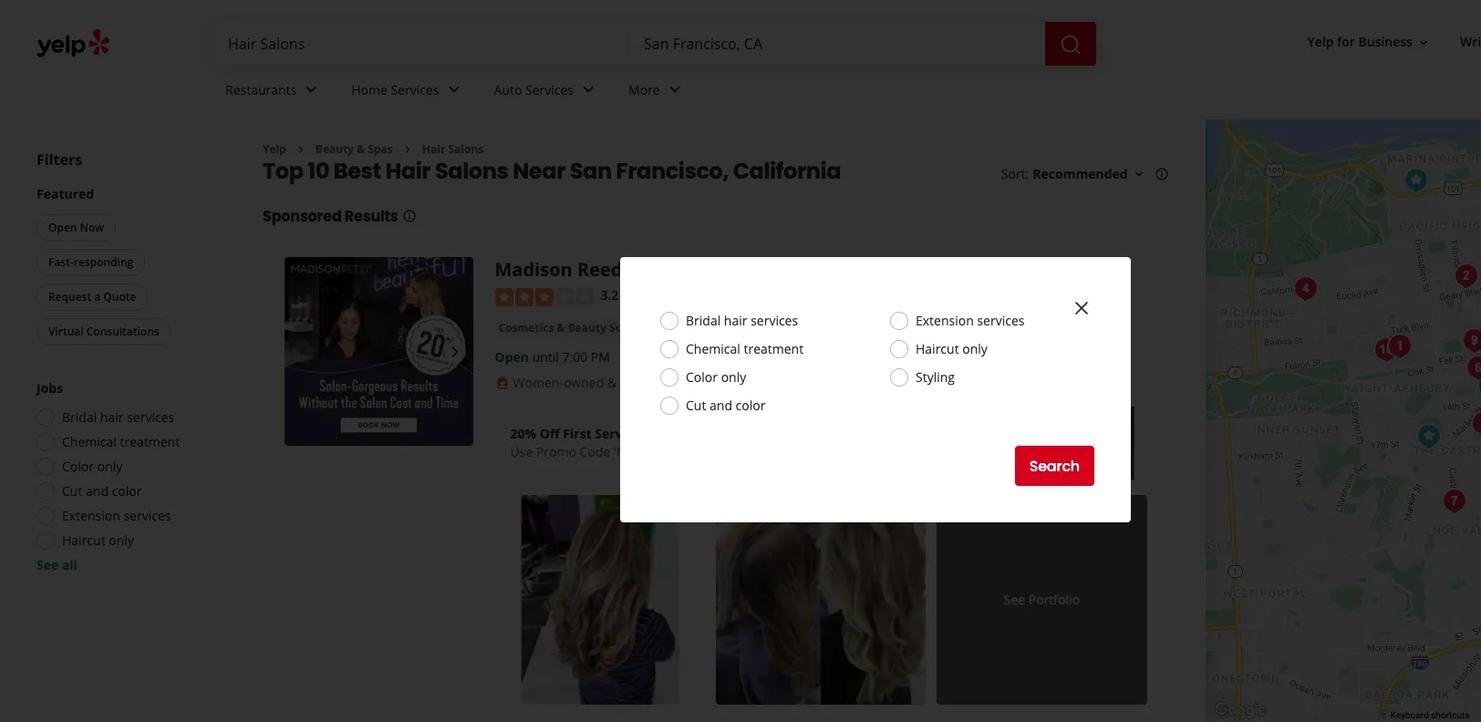 Task type: vqa. For each thing, say whether or not it's contained in the screenshot.
ALL
yes



Task type: describe. For each thing, give the bounding box(es) containing it.
for
[[1337, 33, 1355, 51]]

keyboard shortcuts button
[[1391, 710, 1470, 722]]

& inside 20% off first service use promo code 'newclient20' & save 20%
[[708, 443, 717, 461]]

treatment inside search dialog
[[744, 340, 804, 358]]

24 chevron down v2 image for more
[[664, 79, 686, 101]]

see all button
[[36, 556, 77, 574]]

top 10 best hair salons near san francisco, california
[[263, 156, 841, 186]]

keyboard shortcuts
[[1391, 711, 1470, 721]]

more
[[628, 81, 660, 98]]

3.2 (95 reviews)
[[601, 287, 693, 304]]

home services link
[[337, 66, 479, 119]]

madison
[[495, 258, 573, 282]]

see for see portfolio
[[1004, 591, 1025, 609]]

20% off first service use promo code 'newclient20' & save 20%
[[510, 425, 777, 461]]

yelp for yelp for business
[[1308, 33, 1334, 51]]

& left spas
[[357, 141, 365, 157]]

bar
[[723, 258, 755, 282]]

bridal hair services inside option group
[[62, 409, 174, 426]]

open now button
[[36, 214, 116, 242]]

and inside search dialog
[[710, 397, 732, 414]]

hong kong mona hair studio image
[[1288, 270, 1325, 307]]

request a quote button
[[36, 284, 148, 311]]

'newclient20'
[[614, 443, 705, 461]]

top
[[263, 156, 303, 186]]

cosmetics
[[498, 320, 554, 335]]

slideshow element
[[285, 258, 473, 446]]

keyboard
[[1391, 711, 1429, 721]]

24 chevron down v2 image for auto services
[[577, 79, 599, 101]]

restaurants
[[225, 81, 297, 98]]

little sparrow salon & barber image
[[1382, 328, 1419, 364]]

extension services inside option group
[[62, 507, 171, 524]]

16 info v2 image
[[1154, 167, 1169, 182]]

16 chevron right v2 image for beauty & spas
[[294, 142, 308, 157]]

beauty & spas
[[315, 141, 393, 157]]

sort:
[[1001, 165, 1029, 183]]

cosmetics & beauty supply
[[498, 320, 646, 335]]

fast-responding button
[[36, 249, 145, 276]]

16 certified professionals v2 image
[[697, 376, 712, 390]]

women-owned & operated
[[513, 374, 675, 391]]

7:00
[[562, 348, 588, 366]]

auto
[[494, 81, 522, 98]]

professionals
[[769, 374, 849, 391]]

featured group
[[33, 185, 226, 349]]

extension inside search dialog
[[916, 312, 974, 329]]

hair inside option group
[[100, 409, 124, 426]]

restaurants link
[[211, 66, 337, 119]]

quote
[[103, 289, 136, 305]]

haircut inside option group
[[62, 532, 105, 549]]

open now
[[48, 220, 104, 235]]

see portfolio link
[[937, 495, 1147, 705]]

owned
[[564, 374, 604, 391]]

request
[[48, 289, 91, 305]]

16 info v2 image
[[402, 209, 416, 224]]

wri
[[1460, 33, 1481, 51]]

cut and color inside search dialog
[[686, 397, 766, 414]]

(95
[[622, 287, 640, 304]]

cut inside option group
[[62, 482, 82, 500]]

yelp for business
[[1308, 33, 1413, 51]]

home
[[351, 81, 388, 98]]

until
[[532, 348, 559, 366]]

save
[[721, 443, 748, 461]]

reed
[[577, 258, 622, 282]]

cosmetics & beauty supply link
[[495, 319, 650, 337]]

& down the "pm" at the left of the page
[[607, 374, 617, 391]]

enzi hair image
[[1411, 418, 1448, 455]]

chemical treatment inside search dialog
[[686, 340, 804, 358]]

yelp link
[[263, 141, 286, 157]]

pm
[[591, 348, 610, 366]]

business
[[1359, 33, 1413, 51]]

verified license
[[762, 320, 863, 337]]

hair right spas
[[422, 141, 445, 157]]

hair salons button
[[657, 319, 726, 337]]

madison reed hair color bar - hayes valley link
[[495, 258, 885, 282]]

salon mio mio image
[[1437, 483, 1473, 519]]

0 vertical spatial 20%
[[510, 425, 536, 442]]

virtual consultations button
[[36, 318, 171, 346]]

yelp for business button
[[1300, 26, 1438, 59]]

shortcuts
[[1431, 711, 1470, 721]]

reviews)
[[644, 287, 693, 304]]

color inside search dialog
[[686, 368, 718, 386]]

close image
[[1071, 297, 1093, 319]]

b parlor image
[[1466, 405, 1481, 442]]

3.2 star rating image
[[495, 288, 593, 306]]

filters
[[36, 150, 82, 170]]

treatment inside option group
[[120, 433, 180, 451]]

virtual consultations
[[48, 324, 159, 339]]

verified
[[762, 320, 812, 337]]

10
[[308, 156, 329, 186]]

madison reed hair color bar - hayes valley image
[[285, 258, 473, 446]]

open until 7:00 pm
[[495, 348, 610, 366]]

see for see all
[[36, 556, 59, 574]]

bridal hair services inside search dialog
[[686, 312, 798, 329]]

color inside search dialog
[[736, 397, 766, 414]]

women-
[[513, 374, 564, 391]]

1 vertical spatial valley
[[918, 320, 952, 337]]

hair up 16 info v2 icon in the top left of the page
[[385, 156, 431, 186]]

1 horizontal spatial 20%
[[752, 443, 777, 461]]

lombard beauty salon image
[[1399, 162, 1435, 198]]

color only inside search dialog
[[686, 368, 746, 386]]

san
[[570, 156, 612, 186]]

services for auto services
[[525, 81, 574, 98]]

bridal inside option group
[[62, 409, 97, 426]]

previous image
[[292, 341, 314, 363]]

1 vertical spatial extension
[[62, 507, 120, 524]]

sponsored results
[[263, 207, 398, 227]]

a
[[94, 289, 101, 305]]

business categories element
[[211, 66, 1481, 119]]

promo
[[536, 443, 576, 461]]

1 horizontal spatial hayes
[[878, 320, 914, 337]]

cut inside search dialog
[[686, 397, 706, 414]]

salons inside "button"
[[687, 320, 722, 335]]

hayes valley
[[878, 320, 952, 337]]

beauty & spas link
[[315, 141, 393, 157]]

0 horizontal spatial hayes
[[770, 258, 826, 282]]

search
[[1029, 456, 1080, 477]]

home services
[[351, 81, 439, 98]]

16 chevron right v2 image for hair salons
[[400, 142, 415, 157]]

certified
[[715, 374, 766, 391]]

cut and color inside option group
[[62, 482, 142, 500]]

hair inside search dialog
[[724, 312, 747, 329]]

16 women owned v2 image
[[495, 376, 509, 390]]

jobs
[[36, 379, 63, 397]]

studio estrada image
[[1461, 350, 1481, 386]]



Task type: locate. For each thing, give the bounding box(es) containing it.
0 vertical spatial beauty
[[315, 141, 354, 157]]

2 vertical spatial color
[[62, 458, 94, 475]]

0 vertical spatial cut
[[686, 397, 706, 414]]

1 vertical spatial color
[[686, 368, 718, 386]]

supply
[[609, 320, 646, 335]]

chemical treatment down 24 verified filled v2 image
[[686, 340, 804, 358]]

color
[[736, 397, 766, 414], [112, 482, 142, 500]]

1 horizontal spatial 16 chevron right v2 image
[[400, 142, 415, 157]]

francisco,
[[616, 156, 729, 186]]

bridal
[[686, 312, 721, 329], [62, 409, 97, 426]]

0 horizontal spatial chemical treatment
[[62, 433, 180, 451]]

request a quote
[[48, 289, 136, 305]]

0 horizontal spatial and
[[86, 482, 109, 500]]

24 chevron down v2 image inside more link
[[664, 79, 686, 101]]

0 vertical spatial color
[[671, 258, 719, 282]]

search image
[[1060, 33, 1082, 55]]

&
[[357, 141, 365, 157], [557, 320, 565, 335], [607, 374, 617, 391], [708, 443, 717, 461]]

bridal hair services
[[686, 312, 798, 329], [62, 409, 174, 426]]

24 chevron down v2 image right restaurants
[[300, 79, 322, 101]]

see all
[[36, 556, 77, 574]]

1 horizontal spatial haircut only
[[916, 340, 988, 358]]

1 horizontal spatial bridal
[[686, 312, 721, 329]]

and inside option group
[[86, 482, 109, 500]]

david james image
[[1457, 322, 1481, 359]]

hair down "virtual consultations" button
[[100, 409, 124, 426]]

episode salon & spa image
[[1474, 498, 1481, 534]]

24 chevron down v2 image left auto
[[443, 79, 465, 101]]

hair salons
[[422, 141, 484, 157], [661, 320, 722, 335]]

bridal inside search dialog
[[686, 312, 721, 329]]

0 vertical spatial valley
[[830, 258, 885, 282]]

1 horizontal spatial services
[[525, 81, 574, 98]]

0 horizontal spatial hair salons
[[422, 141, 484, 157]]

use
[[510, 443, 533, 461]]

1 horizontal spatial chemical treatment
[[686, 340, 804, 358]]

open left now
[[48, 220, 77, 235]]

cut up all
[[62, 482, 82, 500]]

cut down 16 certified professionals v2 icon on the bottom left of the page
[[686, 397, 706, 414]]

0 vertical spatial extension services
[[916, 312, 1025, 329]]

20% right save on the bottom of page
[[752, 443, 777, 461]]

more link
[[614, 66, 700, 119]]

hayes right -
[[770, 258, 826, 282]]

0 vertical spatial hair salons link
[[422, 141, 484, 157]]

1 horizontal spatial yelp
[[1308, 33, 1334, 51]]

1 vertical spatial and
[[86, 482, 109, 500]]

1 horizontal spatial haircut
[[916, 340, 959, 358]]

chemical
[[686, 340, 740, 358], [62, 433, 117, 451]]

option group containing jobs
[[31, 379, 226, 575]]

1 horizontal spatial cut
[[686, 397, 706, 414]]

extension services up all
[[62, 507, 171, 524]]

sponsored
[[263, 207, 342, 227]]

24 chevron down v2 image inside home services link
[[443, 79, 465, 101]]

operated
[[620, 374, 675, 391]]

wri link
[[1453, 26, 1481, 59]]

& inside button
[[557, 320, 565, 335]]

yelp left 10
[[263, 141, 286, 157]]

off
[[540, 425, 560, 442]]

0 horizontal spatial 16 chevron right v2 image
[[294, 142, 308, 157]]

yelp
[[1308, 33, 1334, 51], [263, 141, 286, 157]]

near
[[513, 156, 565, 186]]

20% up use on the bottom of page
[[510, 425, 536, 442]]

& left save on the bottom of page
[[708, 443, 717, 461]]

haircut only up styling
[[916, 340, 988, 358]]

1 vertical spatial 20%
[[752, 443, 777, 461]]

0 vertical spatial color
[[736, 397, 766, 414]]

1 horizontal spatial 24 chevron down v2 image
[[577, 79, 599, 101]]

see inside see portfolio link
[[1004, 591, 1025, 609]]

portfolio
[[1029, 591, 1080, 609]]

haircut only
[[916, 340, 988, 358], [62, 532, 134, 549]]

None search field
[[213, 22, 1100, 66]]

1 vertical spatial haircut
[[62, 532, 105, 549]]

0 horizontal spatial 20%
[[510, 425, 536, 442]]

& up open until 7:00 pm
[[557, 320, 565, 335]]

auto services
[[494, 81, 574, 98]]

services
[[751, 312, 798, 329], [977, 312, 1025, 329], [127, 409, 174, 426], [124, 507, 171, 524]]

see left all
[[36, 556, 59, 574]]

color
[[671, 258, 719, 282], [686, 368, 718, 386], [62, 458, 94, 475]]

best
[[334, 156, 381, 186]]

1 horizontal spatial hair
[[724, 312, 747, 329]]

services
[[391, 81, 439, 98], [525, 81, 574, 98]]

hair salons inside "button"
[[661, 320, 722, 335]]

yelp left for
[[1308, 33, 1334, 51]]

open for open now
[[48, 220, 77, 235]]

0 vertical spatial open
[[48, 220, 77, 235]]

24 chevron down v2 image right more
[[664, 79, 686, 101]]

bridal hair services down jobs on the bottom left of the page
[[62, 409, 174, 426]]

extension services inside search dialog
[[916, 312, 1025, 329]]

0 horizontal spatial bridal
[[62, 409, 97, 426]]

beauty
[[315, 141, 354, 157], [568, 320, 607, 335]]

16 chevron right v2 image
[[294, 142, 308, 157], [400, 142, 415, 157]]

16 chevron down v2 image
[[1416, 35, 1431, 50]]

0 horizontal spatial haircut only
[[62, 532, 134, 549]]

beauty inside button
[[568, 320, 607, 335]]

color only
[[686, 368, 746, 386], [62, 458, 122, 475]]

user actions element
[[1293, 26, 1481, 62]]

hair down "bar"
[[724, 312, 747, 329]]

extension up styling
[[916, 312, 974, 329]]

salt salon image
[[1368, 332, 1405, 368]]

see inside option group
[[36, 556, 59, 574]]

cut and color down the certified
[[686, 397, 766, 414]]

chemical inside search dialog
[[686, 340, 740, 358]]

chemical treatment down jobs on the bottom left of the page
[[62, 433, 180, 451]]

and
[[710, 397, 732, 414], [86, 482, 109, 500]]

virtual
[[48, 324, 84, 339]]

all
[[62, 556, 77, 574]]

chemical inside option group
[[62, 433, 117, 451]]

24 verified filled v2 image
[[733, 318, 755, 340]]

1 horizontal spatial hair salons
[[661, 320, 722, 335]]

1 vertical spatial yelp
[[263, 141, 286, 157]]

consultations
[[86, 324, 159, 339]]

0 horizontal spatial see
[[36, 556, 59, 574]]

1 24 chevron down v2 image from the left
[[300, 79, 322, 101]]

services for home services
[[391, 81, 439, 98]]

now
[[80, 220, 104, 235]]

cut and color up all
[[62, 482, 142, 500]]

extension services up styling
[[916, 312, 1025, 329]]

license
[[816, 320, 863, 337]]

see left portfolio
[[1004, 591, 1025, 609]]

bridal hair services down "bar"
[[686, 312, 798, 329]]

results
[[345, 207, 398, 227]]

0 horizontal spatial 24 chevron down v2 image
[[300, 79, 322, 101]]

yelp inside button
[[1308, 33, 1334, 51]]

1 vertical spatial cut
[[62, 482, 82, 500]]

hayes
[[770, 258, 826, 282], [878, 320, 914, 337]]

haircut only inside search dialog
[[916, 340, 988, 358]]

24 chevron down v2 image for restaurants
[[300, 79, 322, 101]]

24 chevron down v2 image right the auto services
[[577, 79, 599, 101]]

cut and color
[[686, 397, 766, 414], [62, 482, 142, 500]]

beauty left spas
[[315, 141, 354, 157]]

hayes right license
[[878, 320, 914, 337]]

1 vertical spatial open
[[495, 348, 529, 366]]

open up 16 women owned v2 image
[[495, 348, 529, 366]]

hair salons right spas
[[422, 141, 484, 157]]

map region
[[1003, 34, 1481, 722]]

see portfolio
[[1004, 591, 1080, 609]]

1 vertical spatial cut and color
[[62, 482, 142, 500]]

2 24 chevron down v2 image from the left
[[577, 79, 599, 101]]

extension
[[916, 312, 974, 329], [62, 507, 120, 524]]

24 chevron down v2 image inside restaurants link
[[300, 79, 322, 101]]

lisa's lash image
[[1474, 506, 1481, 542]]

hair up 3.2 (95 reviews)
[[627, 258, 666, 282]]

auto services link
[[479, 66, 614, 119]]

1 horizontal spatial open
[[495, 348, 529, 366]]

1 vertical spatial hayes
[[878, 320, 914, 337]]

24 chevron down v2 image
[[300, 79, 322, 101], [577, 79, 599, 101]]

1 horizontal spatial bridal hair services
[[686, 312, 798, 329]]

services right auto
[[525, 81, 574, 98]]

color only inside option group
[[62, 458, 122, 475]]

1 vertical spatial bridal
[[62, 409, 97, 426]]

hair salons link
[[422, 141, 484, 157], [657, 319, 726, 337]]

spas
[[368, 141, 393, 157]]

services right home
[[391, 81, 439, 98]]

0 horizontal spatial hair
[[100, 409, 124, 426]]

0 vertical spatial chemical
[[686, 340, 740, 358]]

hair
[[724, 312, 747, 329], [100, 409, 124, 426]]

hair down reviews)
[[661, 320, 684, 335]]

treatment
[[744, 340, 804, 358], [120, 433, 180, 451]]

valley up license
[[830, 258, 885, 282]]

24 chevron down v2 image inside auto services link
[[577, 79, 599, 101]]

verified license button
[[762, 320, 863, 337]]

1 horizontal spatial beauty
[[568, 320, 607, 335]]

0 vertical spatial bridal hair services
[[686, 312, 798, 329]]

0 vertical spatial treatment
[[744, 340, 804, 358]]

valley up styling
[[918, 320, 952, 337]]

1 horizontal spatial color
[[736, 397, 766, 414]]

beauty up 7:00
[[568, 320, 607, 335]]

0 vertical spatial haircut
[[916, 340, 959, 358]]

2 16 chevron right v2 image from the left
[[400, 142, 415, 157]]

open for open until 7:00 pm
[[495, 348, 529, 366]]

0 horizontal spatial chemical
[[62, 433, 117, 451]]

only
[[962, 340, 988, 358], [721, 368, 746, 386], [97, 458, 122, 475], [109, 532, 134, 549]]

first
[[563, 425, 592, 442]]

haircut inside search dialog
[[916, 340, 959, 358]]

20%
[[510, 425, 536, 442], [752, 443, 777, 461]]

chemical down hair salons "button"
[[686, 340, 740, 358]]

1 vertical spatial beauty
[[568, 320, 607, 335]]

bridal left 24 verified filled v2 image
[[686, 312, 721, 329]]

1 vertical spatial hair salons link
[[657, 319, 726, 337]]

1 horizontal spatial hair salons link
[[657, 319, 726, 337]]

0 horizontal spatial 24 chevron down v2 image
[[443, 79, 465, 101]]

certified professionals
[[715, 374, 849, 391]]

featured
[[36, 185, 94, 202]]

0 horizontal spatial yelp
[[263, 141, 286, 157]]

2 24 chevron down v2 image from the left
[[664, 79, 686, 101]]

chemical down jobs on the bottom left of the page
[[62, 433, 117, 451]]

hair salons link right spas
[[422, 141, 484, 157]]

google image
[[1210, 699, 1270, 722]]

color down jobs on the bottom left of the page
[[62, 458, 94, 475]]

california
[[733, 156, 841, 186]]

2 services from the left
[[525, 81, 574, 98]]

hair
[[422, 141, 445, 157], [385, 156, 431, 186], [627, 258, 666, 282], [661, 320, 684, 335]]

1 vertical spatial hair salons
[[661, 320, 722, 335]]

service
[[595, 425, 641, 442]]

haircut only up all
[[62, 532, 134, 549]]

option group
[[31, 379, 226, 575]]

extension up all
[[62, 507, 120, 524]]

1 horizontal spatial valley
[[918, 320, 952, 337]]

0 vertical spatial hair salons
[[422, 141, 484, 157]]

1 24 chevron down v2 image from the left
[[443, 79, 465, 101]]

haircut only inside option group
[[62, 532, 134, 549]]

0 vertical spatial extension
[[916, 312, 974, 329]]

1 horizontal spatial cut and color
[[686, 397, 766, 414]]

responding
[[74, 254, 133, 270]]

16 chevron right v2 image right spas
[[400, 142, 415, 157]]

open inside button
[[48, 220, 77, 235]]

hair salons down reviews)
[[661, 320, 722, 335]]

code
[[580, 443, 610, 461]]

color up reviews)
[[671, 258, 719, 282]]

next image
[[444, 341, 466, 363]]

haircut
[[916, 340, 959, 358], [62, 532, 105, 549]]

1 vertical spatial color only
[[62, 458, 122, 475]]

0 vertical spatial chemical treatment
[[686, 340, 804, 358]]

0 horizontal spatial beauty
[[315, 141, 354, 157]]

0 vertical spatial haircut only
[[916, 340, 988, 358]]

haircut up styling
[[916, 340, 959, 358]]

hair salons link down reviews)
[[657, 319, 726, 337]]

valley
[[830, 258, 885, 282], [918, 320, 952, 337]]

color only down hair salons "button"
[[686, 368, 746, 386]]

0 horizontal spatial cut
[[62, 482, 82, 500]]

open
[[48, 220, 77, 235], [495, 348, 529, 366]]

0 horizontal spatial extension services
[[62, 507, 171, 524]]

1 vertical spatial extension services
[[62, 507, 171, 524]]

fast-responding
[[48, 254, 133, 270]]

1 horizontal spatial extension
[[916, 312, 974, 329]]

-
[[760, 258, 766, 282]]

0 vertical spatial cut and color
[[686, 397, 766, 414]]

madison reed hair color bar - hayes valley
[[495, 258, 885, 282]]

0 vertical spatial hayes
[[770, 258, 826, 282]]

fast-
[[48, 254, 74, 270]]

hair inside "button"
[[661, 320, 684, 335]]

1 vertical spatial hair
[[100, 409, 124, 426]]

color down hair salons "button"
[[686, 368, 718, 386]]

1 vertical spatial chemical
[[62, 433, 117, 451]]

1 16 chevron right v2 image from the left
[[294, 142, 308, 157]]

nepenji japan center beauty clinic image
[[1449, 258, 1481, 294]]

0 vertical spatial yelp
[[1308, 33, 1334, 51]]

0 horizontal spatial color
[[112, 482, 142, 500]]

1 services from the left
[[391, 81, 439, 98]]

1 vertical spatial chemical treatment
[[62, 433, 180, 451]]

search dialog
[[0, 0, 1481, 722]]

1 horizontal spatial see
[[1004, 591, 1025, 609]]

0 horizontal spatial haircut
[[62, 532, 105, 549]]

search button
[[1015, 446, 1094, 486]]

0 horizontal spatial extension
[[62, 507, 120, 524]]

1 vertical spatial haircut only
[[62, 532, 134, 549]]

0 horizontal spatial bridal hair services
[[62, 409, 174, 426]]

0 vertical spatial hair
[[724, 312, 747, 329]]

1 vertical spatial color
[[112, 482, 142, 500]]

haircut up all
[[62, 532, 105, 549]]

24 chevron down v2 image
[[443, 79, 465, 101], [664, 79, 686, 101]]

0 vertical spatial and
[[710, 397, 732, 414]]

3.2
[[601, 287, 619, 304]]

bridal down jobs on the bottom left of the page
[[62, 409, 97, 426]]

1 vertical spatial bridal hair services
[[62, 409, 174, 426]]

extension services
[[916, 312, 1025, 329], [62, 507, 171, 524]]

1 horizontal spatial and
[[710, 397, 732, 414]]

0 vertical spatial see
[[36, 556, 59, 574]]

salon baobao image
[[1472, 368, 1481, 405]]

yelp for the yelp link
[[263, 141, 286, 157]]

1 vertical spatial treatment
[[120, 433, 180, 451]]

1 horizontal spatial extension services
[[916, 312, 1025, 329]]

1 vertical spatial see
[[1004, 591, 1025, 609]]

see
[[36, 556, 59, 574], [1004, 591, 1025, 609]]

0 horizontal spatial hair salons link
[[422, 141, 484, 157]]

cosmetics & beauty supply button
[[495, 319, 650, 337]]

16 chevron right v2 image right the yelp link
[[294, 142, 308, 157]]

1 horizontal spatial chemical
[[686, 340, 740, 358]]

0 horizontal spatial cut and color
[[62, 482, 142, 500]]

0 horizontal spatial valley
[[830, 258, 885, 282]]

24 chevron down v2 image for home services
[[443, 79, 465, 101]]

1 horizontal spatial 24 chevron down v2 image
[[664, 79, 686, 101]]

chemical treatment inside option group
[[62, 433, 180, 451]]

styling
[[916, 368, 955, 386]]

0 vertical spatial bridal
[[686, 312, 721, 329]]

0 horizontal spatial open
[[48, 220, 77, 235]]

color only down jobs on the bottom left of the page
[[62, 458, 122, 475]]



